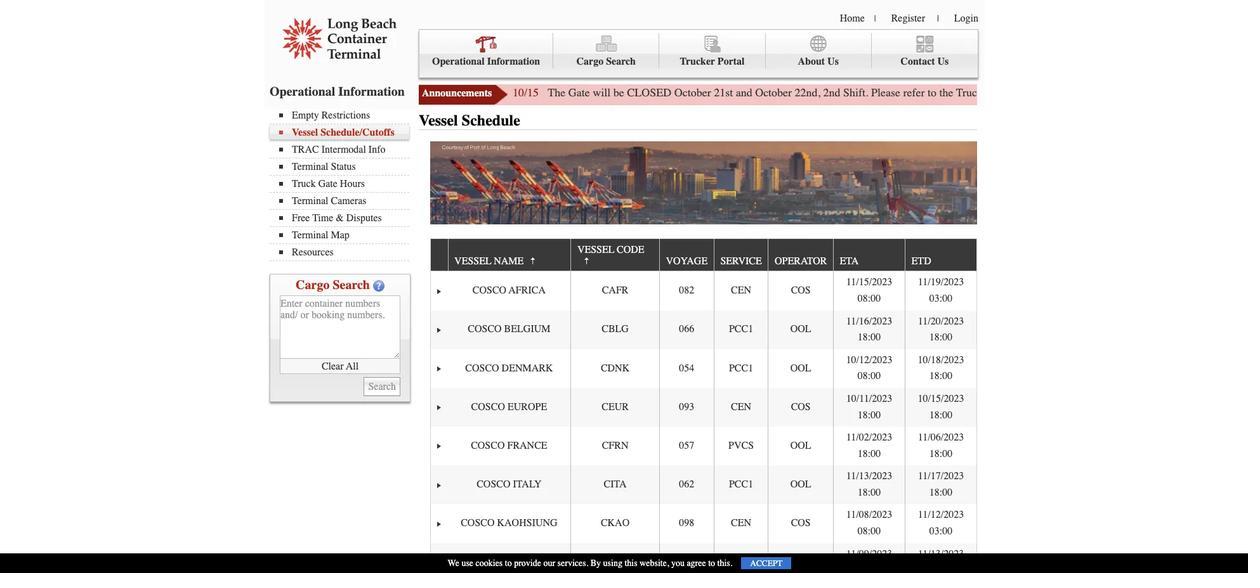 Task type: describe. For each thing, give the bounding box(es) containing it.
all
[[346, 361, 359, 372]]

1 october from the left
[[674, 86, 711, 100]]

cosco italy cell
[[448, 466, 571, 505]]

0 vertical spatial 11/13/2023
[[846, 471, 892, 482]]

11/20/2023
[[918, 316, 964, 327]]

cosco kaohsiung cell
[[448, 505, 571, 544]]

10/18/2023
[[918, 355, 964, 366]]

web
[[1041, 86, 1060, 100]]

vessel name link
[[454, 251, 544, 271]]

use
[[462, 558, 473, 569]]

cdnk cell
[[571, 349, 659, 388]]

us for contact us
[[937, 56, 949, 67]]

using
[[603, 558, 622, 569]]

054
[[679, 363, 694, 374]]

pcc1 cell for 054
[[714, 349, 768, 388]]

1 horizontal spatial to
[[708, 558, 715, 569]]

066 cell
[[659, 311, 714, 349]]

1 horizontal spatial 11/13/2023 18:00
[[918, 549, 964, 574]]

066
[[679, 324, 694, 335]]

tree grid containing vessel code
[[431, 239, 976, 574]]

057 cell
[[659, 427, 714, 466]]

2nd
[[823, 86, 840, 100]]

cosco africa
[[473, 285, 546, 296]]

vessel name
[[454, 256, 524, 267]]

18:00 down 11/12/2023 03:00 cell
[[929, 565, 953, 574]]

cfrn cell
[[571, 427, 659, 466]]

pvcs for 057
[[728, 440, 754, 452]]

vessel for vessel code
[[577, 244, 614, 256]]

cosco for cosco kaohsiung
[[461, 518, 495, 529]]

1 horizontal spatial gate
[[568, 86, 590, 100]]

our
[[543, 558, 555, 569]]

netherlands
[[490, 557, 564, 568]]

18:00 for 10/11/2023 18:00 cell
[[858, 410, 881, 421]]

we use cookies to provide our services. by using this website, you agree to this.
[[448, 558, 732, 569]]

cosco for cosco france
[[471, 440, 505, 452]]

gate
[[1137, 86, 1156, 100]]

2 for from the left
[[1192, 86, 1205, 100]]

trac
[[292, 144, 319, 155]]

empty restrictions link
[[279, 110, 409, 121]]

africa
[[509, 285, 546, 296]]

intermodal
[[321, 144, 366, 155]]

ool for 11/09/2023
[[790, 557, 811, 568]]

cosco for cosco denmark
[[465, 363, 499, 374]]

ool cell for 10/12/2023
[[768, 349, 833, 388]]

11/02/2023 18:00 cell
[[833, 427, 905, 466]]

2 horizontal spatial to
[[928, 86, 937, 100]]

announcements
[[422, 88, 492, 99]]

pcc1 for 062
[[729, 479, 753, 491]]

10/15 the gate will be closed october 21st and october 22nd, 2nd shift. please refer to the truck gate hours web page for further gate details for the week
[[513, 86, 1248, 100]]

18:00 for 11/02/2023 18:00 cell
[[858, 448, 881, 460]]

ool for 10/12/2023
[[790, 363, 811, 374]]

062
[[679, 479, 694, 491]]

&
[[336, 213, 344, 224]]

2 terminal from the top
[[292, 195, 328, 207]]

the
[[548, 86, 565, 100]]

voyage
[[666, 256, 708, 267]]

accept button
[[741, 558, 791, 570]]

belgium
[[504, 324, 550, 335]]

11/19/2023 03:00 cell
[[905, 272, 976, 311]]

10/15/2023 18:00
[[918, 393, 964, 421]]

menu bar containing empty restrictions
[[270, 108, 416, 261]]

082 cell
[[659, 272, 714, 311]]

cen cell for 093
[[714, 388, 768, 427]]

057
[[679, 440, 694, 452]]

2 the from the left
[[1208, 86, 1222, 100]]

gate inside empty restrictions vessel schedule/cutoffs trac intermodal info terminal status truck gate hours terminal cameras free time & disputes terminal map resources
[[318, 178, 337, 190]]

11/19/2023
[[918, 277, 964, 288]]

about us link
[[766, 33, 872, 69]]

login link
[[954, 13, 978, 24]]

cen for 098
[[731, 518, 751, 529]]

details
[[1159, 86, 1189, 100]]

11/12/2023 03:00 cell
[[905, 505, 976, 544]]

cblg cell
[[571, 311, 659, 349]]

france
[[507, 440, 547, 452]]

further
[[1103, 86, 1134, 100]]

empty restrictions vessel schedule/cutoffs trac intermodal info terminal status truck gate hours terminal cameras free time & disputes terminal map resources
[[292, 110, 394, 258]]

services.
[[557, 558, 588, 569]]

etd
[[912, 256, 931, 267]]

row containing 11/02/2023 18:00
[[431, 427, 976, 466]]

schedule
[[462, 112, 520, 129]]

ceur
[[602, 401, 629, 413]]

service
[[720, 256, 762, 267]]

menu bar containing operational information
[[419, 29, 978, 78]]

vessel inside empty restrictions vessel schedule/cutoffs trac intermodal info terminal status truck gate hours terminal cameras free time & disputes terminal map resources
[[292, 127, 318, 138]]

1 for from the left
[[1087, 86, 1101, 100]]

cnet
[[602, 557, 628, 568]]

0 vertical spatial cargo search
[[576, 56, 636, 67]]

cosco belgium cell
[[448, 311, 571, 349]]

093 cell
[[659, 388, 714, 427]]

11/15/2023 08:00 cell
[[833, 272, 905, 311]]

10/11/2023 18:00
[[846, 393, 892, 421]]

10/11/2023 18:00 cell
[[833, 388, 905, 427]]

row group containing 11/15/2023 08:00
[[431, 272, 976, 574]]

voyage link
[[666, 251, 714, 271]]

closed
[[627, 86, 671, 100]]

10/15/2023 18:00 cell
[[905, 388, 976, 427]]

service link
[[720, 251, 768, 271]]

11/17/2023 18:00
[[918, 471, 964, 499]]

cosco kaohsiung
[[461, 518, 557, 529]]

about us
[[798, 56, 839, 67]]

ool for 11/16/2023
[[790, 324, 811, 335]]

operator link
[[775, 251, 833, 271]]

free
[[292, 213, 310, 224]]

cosco denmark
[[465, 363, 553, 374]]

operational information inside menu bar
[[432, 56, 540, 67]]

22nd,
[[795, 86, 820, 100]]

agree
[[687, 558, 706, 569]]

03:00 for 11/12/2023 03:00
[[929, 526, 953, 537]]

row containing 11/16/2023 18:00
[[431, 311, 976, 349]]

cos cell for 11/15/2023
[[768, 272, 833, 311]]

you
[[671, 558, 685, 569]]

name
[[494, 256, 524, 267]]

italy
[[513, 479, 542, 491]]

cookies
[[476, 558, 503, 569]]

18:00 for 11/06/2023 18:00 cell
[[929, 448, 953, 460]]

1 vertical spatial cargo
[[296, 278, 330, 293]]

11/06/2023 18:00
[[918, 432, 964, 460]]

cen cell for 082
[[714, 272, 768, 311]]

time
[[312, 213, 333, 224]]

ool for 11/13/2023
[[790, 479, 811, 491]]

093
[[679, 401, 694, 413]]

11/08/2023 08:00 cell
[[833, 505, 905, 544]]

10/12/2023 08:00
[[846, 355, 892, 382]]

row containing vessel code
[[431, 239, 976, 272]]

week
[[1225, 86, 1248, 100]]

ool cell for 11/09/2023
[[768, 544, 833, 574]]

11/12/2023
[[918, 510, 964, 521]]

0 horizontal spatial 11/13/2023 18:00
[[846, 471, 892, 499]]

cosco netherlands
[[454, 557, 564, 568]]

cita
[[604, 479, 627, 491]]

clear all
[[322, 361, 359, 372]]

truck inside empty restrictions vessel schedule/cutoffs trac intermodal info terminal status truck gate hours terminal cameras free time & disputes terminal map resources
[[292, 178, 316, 190]]

row containing 11/08/2023 08:00
[[431, 505, 976, 544]]

trucker
[[680, 56, 715, 67]]

trucker portal link
[[659, 33, 766, 69]]

cdnk
[[601, 363, 630, 374]]

054 cell
[[659, 349, 714, 388]]

pvcs cell for 057
[[714, 427, 768, 466]]

11/09/2023
[[846, 549, 892, 560]]

18:00 for the 11/16/2023 18:00 'cell'
[[858, 332, 881, 343]]

portal
[[718, 56, 745, 67]]

restrictions
[[321, 110, 370, 121]]

08:00 for 11/08/2023 08:00
[[858, 526, 881, 537]]

11/15/2023
[[846, 277, 892, 288]]



Task type: vqa. For each thing, say whether or not it's contained in the screenshot.
please contact your line for 10/10/2023
no



Task type: locate. For each thing, give the bounding box(es) containing it.
11/13/2023 18:00 up 11/08/2023
[[846, 471, 892, 499]]

1 horizontal spatial for
[[1192, 86, 1205, 100]]

1 us from the left
[[827, 56, 839, 67]]

cblg
[[602, 324, 629, 335]]

2 vertical spatial cen
[[731, 518, 751, 529]]

cafr
[[602, 285, 628, 296]]

1 horizontal spatial hours
[[1010, 86, 1038, 100]]

1 horizontal spatial us
[[937, 56, 949, 67]]

0 vertical spatial cos cell
[[768, 272, 833, 311]]

ool for 11/02/2023
[[790, 440, 811, 452]]

9 row from the top
[[431, 544, 976, 574]]

cosco for cosco netherlands
[[454, 557, 488, 568]]

0 horizontal spatial search
[[333, 278, 370, 293]]

18:00 inside 10/11/2023 18:00
[[858, 410, 881, 421]]

03:00 inside 11/19/2023 03:00
[[929, 293, 953, 305]]

vessel down announcements
[[419, 112, 458, 129]]

2 pcc1 from the top
[[729, 363, 753, 374]]

pcc1 cell
[[714, 311, 768, 349], [714, 349, 768, 388], [714, 466, 768, 505]]

11/17/2023
[[918, 471, 964, 482]]

pcc1 right 054
[[729, 363, 753, 374]]

3 cen from the top
[[731, 518, 751, 529]]

pcc1 cell right 066
[[714, 311, 768, 349]]

4 ool cell from the top
[[768, 466, 833, 505]]

18:00 inside 11/20/2023 18:00
[[929, 332, 953, 343]]

1 vertical spatial search
[[333, 278, 370, 293]]

cos for 11/08/2023
[[791, 518, 811, 529]]

5 row from the top
[[431, 388, 976, 427]]

us
[[827, 56, 839, 67], [937, 56, 949, 67]]

menu bar
[[419, 29, 978, 78], [270, 108, 416, 261]]

cosco inside "cell"
[[468, 324, 502, 335]]

for
[[1087, 86, 1101, 100], [1192, 86, 1205, 100]]

0 vertical spatial hours
[[1010, 86, 1038, 100]]

None submit
[[364, 378, 400, 397]]

1 vertical spatial terminal
[[292, 195, 328, 207]]

1 pvcs cell from the top
[[714, 427, 768, 466]]

2 vertical spatial cos cell
[[768, 505, 833, 544]]

2 pvcs from the top
[[728, 557, 754, 568]]

2 vertical spatial cen cell
[[714, 505, 768, 544]]

11/06/2023
[[918, 432, 964, 444]]

1 horizontal spatial october
[[755, 86, 792, 100]]

1 horizontal spatial operational information
[[432, 56, 540, 67]]

about
[[798, 56, 825, 67]]

clear all button
[[280, 359, 400, 374]]

cen cell right "093"
[[714, 388, 768, 427]]

0 vertical spatial menu bar
[[419, 29, 978, 78]]

2 pcc1 cell from the top
[[714, 349, 768, 388]]

18:00 inside 10/15/2023 18:00
[[929, 410, 953, 421]]

cargo search down "resources" link
[[296, 278, 370, 293]]

0 horizontal spatial vessel
[[292, 127, 318, 138]]

terminal up free
[[292, 195, 328, 207]]

vessel for vessel name
[[454, 256, 491, 267]]

1 cos cell from the top
[[768, 272, 833, 311]]

0 vertical spatial truck
[[956, 86, 983, 100]]

0 horizontal spatial 11/13/2023
[[846, 471, 892, 482]]

row containing 11/13/2023 18:00
[[431, 466, 976, 505]]

cos cell for 11/08/2023
[[768, 505, 833, 544]]

cosco for cosco africa
[[473, 285, 506, 296]]

1 horizontal spatial truck
[[956, 86, 983, 100]]

11/08/2023
[[846, 510, 892, 521]]

gate
[[568, 86, 590, 100], [986, 86, 1007, 100], [318, 178, 337, 190]]

08:00 down '10/12/2023'
[[858, 371, 881, 382]]

1 horizontal spatial the
[[1208, 86, 1222, 100]]

kaohsiung
[[497, 518, 557, 529]]

11/20/2023 18:00
[[918, 316, 964, 343]]

0 vertical spatial 03:00
[[929, 293, 953, 305]]

shift.
[[843, 86, 868, 100]]

login
[[954, 13, 978, 24]]

cen for 093
[[731, 401, 751, 413]]

europe
[[508, 401, 547, 413]]

0 horizontal spatial gate
[[318, 178, 337, 190]]

resources link
[[279, 247, 409, 258]]

cosco for cosco belgium
[[468, 324, 502, 335]]

0 vertical spatial operational information
[[432, 56, 540, 67]]

4 ool from the top
[[790, 479, 811, 491]]

vessel left the name
[[454, 256, 491, 267]]

cnet cell
[[571, 544, 659, 574]]

cos cell
[[768, 272, 833, 311], [768, 388, 833, 427], [768, 505, 833, 544]]

cita cell
[[571, 466, 659, 505]]

1 horizontal spatial |
[[937, 13, 939, 24]]

cos cell for 10/11/2023
[[768, 388, 833, 427]]

register link
[[891, 13, 925, 24]]

pvcs right agree
[[728, 557, 754, 568]]

1 horizontal spatial operational
[[432, 56, 485, 67]]

1 vertical spatial cargo search
[[296, 278, 370, 293]]

2 cen from the top
[[731, 401, 751, 413]]

18:00 down 11/09/2023
[[858, 565, 881, 574]]

pcc1 cell for 062
[[714, 466, 768, 505]]

1 08:00 from the top
[[858, 293, 881, 305]]

0 horizontal spatial |
[[874, 13, 876, 24]]

18:00 inside 10/18/2023 18:00
[[929, 371, 953, 382]]

resources
[[292, 247, 334, 258]]

11/13/2023 18:00 cell down 11/12/2023 03:00
[[905, 544, 976, 574]]

1 vertical spatial cos
[[791, 401, 811, 413]]

search down "resources" link
[[333, 278, 370, 293]]

cen for 082
[[731, 285, 751, 296]]

terminal
[[292, 161, 328, 173], [292, 195, 328, 207], [292, 230, 328, 241]]

eta link
[[840, 251, 865, 271]]

0 vertical spatial search
[[606, 56, 636, 67]]

2 october from the left
[[755, 86, 792, 100]]

18:00 up 11/08/2023
[[858, 487, 881, 499]]

1 03:00 from the top
[[929, 293, 953, 305]]

gate left web
[[986, 86, 1007, 100]]

2 ool cell from the top
[[768, 349, 833, 388]]

3 pcc1 from the top
[[729, 479, 753, 491]]

10/18/2023 18:00
[[918, 355, 964, 382]]

1 pvcs from the top
[[728, 440, 754, 452]]

to
[[928, 86, 937, 100], [505, 558, 512, 569], [708, 558, 715, 569]]

18:00 down 11/02/2023
[[858, 448, 881, 460]]

1 vertical spatial 11/13/2023
[[918, 549, 964, 560]]

18:00 for "11/20/2023 18:00" cell
[[929, 332, 953, 343]]

1 cos from the top
[[791, 285, 811, 296]]

2 row from the top
[[431, 272, 976, 311]]

03:00
[[929, 293, 953, 305], [929, 526, 953, 537]]

0 horizontal spatial operational information
[[270, 84, 405, 99]]

2 cen cell from the top
[[714, 388, 768, 427]]

contact
[[901, 56, 935, 67]]

11/13/2023 down 11/02/2023 18:00 cell
[[846, 471, 892, 482]]

11/08/2023 08:00
[[846, 510, 892, 537]]

clear
[[322, 361, 344, 372]]

3 ool from the top
[[790, 440, 811, 452]]

operational information up "empty restrictions" link
[[270, 84, 405, 99]]

0 horizontal spatial to
[[505, 558, 512, 569]]

us right contact
[[937, 56, 949, 67]]

5 ool cell from the top
[[768, 544, 833, 574]]

2 cos cell from the top
[[768, 388, 833, 427]]

1 terminal from the top
[[292, 161, 328, 173]]

1 row from the top
[[431, 239, 976, 272]]

| left login link at the top right
[[937, 13, 939, 24]]

the right refer
[[939, 86, 953, 100]]

truck right refer
[[956, 86, 983, 100]]

1 the from the left
[[939, 86, 953, 100]]

1 horizontal spatial cargo
[[576, 56, 604, 67]]

truck down trac
[[292, 178, 316, 190]]

11/17/2023 18:00 cell
[[905, 466, 976, 505]]

10/15
[[513, 86, 539, 100]]

08:00 down 11/15/2023
[[858, 293, 881, 305]]

1 | from the left
[[874, 13, 876, 24]]

operational information
[[432, 56, 540, 67], [270, 84, 405, 99]]

tree grid
[[431, 239, 976, 574]]

search up be
[[606, 56, 636, 67]]

hours
[[1010, 86, 1038, 100], [340, 178, 365, 190]]

0 vertical spatial pcc1
[[729, 324, 753, 335]]

information up restrictions
[[338, 84, 405, 99]]

ckao
[[601, 518, 630, 529]]

pcc1 cell right 054
[[714, 349, 768, 388]]

18:00 for the 11/09/2023 18:00 cell
[[858, 565, 881, 574]]

3 cos from the top
[[791, 518, 811, 529]]

1 horizontal spatial search
[[606, 56, 636, 67]]

information inside menu bar
[[487, 56, 540, 67]]

0 horizontal spatial hours
[[340, 178, 365, 190]]

11/13/2023 18:00 cell
[[833, 466, 905, 505], [905, 544, 976, 574]]

11/13/2023 down 11/12/2023 03:00 cell
[[918, 549, 964, 560]]

row group
[[431, 272, 976, 574]]

2 vertical spatial 08:00
[[858, 526, 881, 537]]

be
[[613, 86, 624, 100]]

3 08:00 from the top
[[858, 526, 881, 537]]

11/02/2023 18:00
[[846, 432, 892, 460]]

1 horizontal spatial menu bar
[[419, 29, 978, 78]]

hours up the cameras
[[340, 178, 365, 190]]

1 vertical spatial cen cell
[[714, 388, 768, 427]]

08:00 down 11/08/2023
[[858, 526, 881, 537]]

ool cell for 11/13/2023
[[768, 466, 833, 505]]

0 horizontal spatial operational
[[270, 84, 335, 99]]

cosco europe cell
[[448, 388, 571, 427]]

cargo search
[[576, 56, 636, 67], [296, 278, 370, 293]]

cafr cell
[[571, 272, 659, 311]]

0 vertical spatial cargo
[[576, 56, 604, 67]]

2 cos from the top
[[791, 401, 811, 413]]

0 vertical spatial pvcs cell
[[714, 427, 768, 466]]

18:00 down 10/11/2023
[[858, 410, 881, 421]]

terminal down trac
[[292, 161, 328, 173]]

operator
[[775, 256, 827, 267]]

please
[[871, 86, 900, 100]]

ceur cell
[[571, 388, 659, 427]]

terminal up resources
[[292, 230, 328, 241]]

vessel schedule/cutoffs link
[[279, 127, 409, 138]]

18:00 inside 11/17/2023 18:00
[[929, 487, 953, 499]]

2 08:00 from the top
[[858, 371, 881, 382]]

1 vertical spatial operational
[[270, 84, 335, 99]]

provide
[[514, 558, 541, 569]]

18:00 inside the 11/16/2023 18:00
[[858, 332, 881, 343]]

pcc1 for 066
[[729, 324, 753, 335]]

cen cell down service
[[714, 272, 768, 311]]

0 horizontal spatial information
[[338, 84, 405, 99]]

2 vertical spatial cos
[[791, 518, 811, 529]]

11/16/2023
[[846, 316, 892, 327]]

pvcs
[[728, 440, 754, 452], [728, 557, 754, 568]]

0 vertical spatial terminal
[[292, 161, 328, 173]]

disputes
[[346, 213, 382, 224]]

this
[[625, 558, 637, 569]]

1 vertical spatial 11/13/2023 18:00
[[918, 549, 964, 574]]

1 pcc1 cell from the top
[[714, 311, 768, 349]]

for right the details
[[1192, 86, 1205, 100]]

11/13/2023 18:00
[[846, 471, 892, 499], [918, 549, 964, 574]]

us inside 'link'
[[827, 56, 839, 67]]

0 vertical spatial 08:00
[[858, 293, 881, 305]]

03:00 down "11/19/2023"
[[929, 293, 953, 305]]

pvcs for 059
[[728, 557, 754, 568]]

cosco for cosco europe
[[471, 401, 505, 413]]

082
[[679, 285, 694, 296]]

to right refer
[[928, 86, 937, 100]]

18:00 down 11/06/2023
[[929, 448, 953, 460]]

18:00 down 10/18/2023
[[929, 371, 953, 382]]

ool
[[790, 324, 811, 335], [790, 363, 811, 374], [790, 440, 811, 452], [790, 479, 811, 491], [790, 557, 811, 568]]

october right "and"
[[755, 86, 792, 100]]

10/12/2023
[[846, 355, 892, 366]]

7 row from the top
[[431, 466, 976, 505]]

row
[[431, 239, 976, 272], [431, 272, 976, 311], [431, 311, 976, 349], [431, 349, 976, 388], [431, 388, 976, 427], [431, 427, 976, 466], [431, 466, 976, 505], [431, 505, 976, 544], [431, 544, 976, 574]]

5 ool from the top
[[790, 557, 811, 568]]

cos for 11/15/2023
[[791, 285, 811, 296]]

row containing 11/09/2023 18:00
[[431, 544, 976, 574]]

1 vertical spatial truck
[[292, 178, 316, 190]]

08:00 inside 11/15/2023 08:00
[[858, 293, 881, 305]]

0 vertical spatial cen
[[731, 285, 751, 296]]

Enter container numbers and/ or booking numbers.  text field
[[280, 296, 400, 359]]

11/02/2023
[[846, 432, 892, 444]]

operational up announcements
[[432, 56, 485, 67]]

row containing 10/12/2023 08:00
[[431, 349, 976, 388]]

cargo up will
[[576, 56, 604, 67]]

trac intermodal info link
[[279, 144, 409, 155]]

search
[[606, 56, 636, 67], [333, 278, 370, 293]]

hours inside empty restrictions vessel schedule/cutoffs trac intermodal info terminal status truck gate hours terminal cameras free time & disputes terminal map resources
[[340, 178, 365, 190]]

1 vertical spatial cen
[[731, 401, 751, 413]]

1 ool cell from the top
[[768, 311, 833, 349]]

10/11/2023
[[846, 393, 892, 405]]

accept
[[750, 559, 783, 569]]

0 vertical spatial cen cell
[[714, 272, 768, 311]]

18:00 for the 10/15/2023 18:00 "cell"
[[929, 410, 953, 421]]

ool cell for 11/16/2023
[[768, 311, 833, 349]]

operational inside operational information link
[[432, 56, 485, 67]]

row containing 10/11/2023 18:00
[[431, 388, 976, 427]]

1 horizontal spatial vessel
[[419, 112, 458, 129]]

ool cell for 11/02/2023
[[768, 427, 833, 466]]

10/12/2023 08:00 cell
[[833, 349, 905, 388]]

pcc1 cell for 066
[[714, 311, 768, 349]]

11/20/2023 18:00 cell
[[905, 311, 976, 349]]

18:00 down 11/16/2023
[[858, 332, 881, 343]]

and
[[736, 86, 752, 100]]

0 vertical spatial cos
[[791, 285, 811, 296]]

cen cell up this.
[[714, 505, 768, 544]]

18:00 down the 10/15/2023
[[929, 410, 953, 421]]

1 vertical spatial cos cell
[[768, 388, 833, 427]]

0 vertical spatial pvcs
[[728, 440, 754, 452]]

0 vertical spatial operational
[[432, 56, 485, 67]]

11/16/2023 18:00
[[846, 316, 892, 343]]

cen cell
[[714, 272, 768, 311], [714, 388, 768, 427], [714, 505, 768, 544]]

operational information up announcements
[[432, 56, 540, 67]]

08:00 inside 11/08/2023 08:00
[[858, 526, 881, 537]]

1 vertical spatial information
[[338, 84, 405, 99]]

cargo
[[576, 56, 604, 67], [296, 278, 330, 293]]

ckao cell
[[571, 505, 659, 544]]

1 cen cell from the top
[[714, 272, 768, 311]]

059 cell
[[659, 544, 714, 574]]

1 cen from the top
[[731, 285, 751, 296]]

1 vertical spatial pvcs cell
[[714, 544, 768, 574]]

contact us link
[[872, 33, 978, 69]]

gate right the
[[568, 86, 590, 100]]

operational
[[432, 56, 485, 67], [270, 84, 335, 99]]

18:00 for 11/17/2023 18:00 cell on the bottom right of page
[[929, 487, 953, 499]]

3 terminal from the top
[[292, 230, 328, 241]]

11/15/2023 08:00
[[846, 277, 892, 305]]

2 ool from the top
[[790, 363, 811, 374]]

pcc1 cell right 062
[[714, 466, 768, 505]]

10/18/2023 18:00 cell
[[905, 349, 976, 388]]

6 row from the top
[[431, 427, 976, 466]]

098 cell
[[659, 505, 714, 544]]

0 horizontal spatial vessel
[[454, 256, 491, 267]]

pvcs cell
[[714, 427, 768, 466], [714, 544, 768, 574]]

3 pcc1 cell from the top
[[714, 466, 768, 505]]

cosco
[[473, 285, 506, 296], [468, 324, 502, 335], [465, 363, 499, 374], [471, 401, 505, 413], [471, 440, 505, 452], [477, 479, 510, 491], [461, 518, 495, 529], [454, 557, 488, 568]]

october left 21st
[[674, 86, 711, 100]]

we
[[448, 558, 459, 569]]

hours left web
[[1010, 86, 1038, 100]]

1 vertical spatial pcc1
[[729, 363, 753, 374]]

pvcs cell for 059
[[714, 544, 768, 574]]

code
[[617, 244, 644, 256]]

terminal map link
[[279, 230, 409, 241]]

0 vertical spatial information
[[487, 56, 540, 67]]

3 cen cell from the top
[[714, 505, 768, 544]]

1 horizontal spatial information
[[487, 56, 540, 67]]

11/09/2023 18:00 cell
[[833, 544, 905, 574]]

1 vertical spatial menu bar
[[270, 108, 416, 261]]

0 horizontal spatial for
[[1087, 86, 1101, 100]]

059
[[679, 557, 694, 568]]

vessel
[[577, 244, 614, 256], [454, 256, 491, 267]]

11/13/2023 18:00 down 11/12/2023 03:00 cell
[[918, 549, 964, 574]]

08:00 for 10/12/2023 08:00
[[858, 371, 881, 382]]

0 horizontal spatial october
[[674, 86, 711, 100]]

to left provide
[[505, 558, 512, 569]]

pvcs cell right agree
[[714, 544, 768, 574]]

18:00 down 11/17/2023
[[929, 487, 953, 499]]

schedule/cutoffs
[[321, 127, 394, 138]]

pvcs right 057 on the right bottom of page
[[728, 440, 754, 452]]

1 vertical spatial 08:00
[[858, 371, 881, 382]]

18:00 inside the 11/02/2023 18:00
[[858, 448, 881, 460]]

2 pvcs cell from the top
[[714, 544, 768, 574]]

3 ool cell from the top
[[768, 427, 833, 466]]

cen up this.
[[731, 518, 751, 529]]

08:00 inside the 10/12/2023 08:00
[[858, 371, 881, 382]]

cargo inside menu bar
[[576, 56, 604, 67]]

the left the 'week'
[[1208, 86, 1222, 100]]

cen right "093"
[[731, 401, 751, 413]]

pcc1 right 066
[[729, 324, 753, 335]]

cosco italy
[[477, 479, 542, 491]]

cosco europe
[[471, 401, 547, 413]]

11/09/2023 18:00
[[846, 549, 892, 574]]

to left this.
[[708, 558, 715, 569]]

11/13/2023 18:00 cell up 11/08/2023
[[833, 466, 905, 505]]

search inside menu bar
[[606, 56, 636, 67]]

18:00 down the 11/20/2023
[[929, 332, 953, 343]]

ool cell
[[768, 311, 833, 349], [768, 349, 833, 388], [768, 427, 833, 466], [768, 466, 833, 505], [768, 544, 833, 574]]

1 horizontal spatial 11/13/2023
[[918, 549, 964, 560]]

1 horizontal spatial cargo search
[[576, 56, 636, 67]]

truck gate hours link
[[279, 178, 409, 190]]

2 horizontal spatial gate
[[986, 86, 1007, 100]]

0 horizontal spatial cargo search
[[296, 278, 370, 293]]

3 cos cell from the top
[[768, 505, 833, 544]]

cosco denmark cell
[[448, 349, 571, 388]]

0 horizontal spatial us
[[827, 56, 839, 67]]

11/16/2023 18:00 cell
[[833, 311, 905, 349]]

website,
[[640, 558, 669, 569]]

08:00 for 11/15/2023 08:00
[[858, 293, 881, 305]]

cosco for cosco italy
[[477, 479, 510, 491]]

truck
[[956, 86, 983, 100], [292, 178, 316, 190]]

operational up empty
[[270, 84, 335, 99]]

row containing 11/15/2023 08:00
[[431, 272, 976, 311]]

3 row from the top
[[431, 311, 976, 349]]

03:00 inside 11/12/2023 03:00
[[929, 526, 953, 537]]

0 horizontal spatial cargo
[[296, 278, 330, 293]]

cosco belgium
[[468, 324, 550, 335]]

1 vertical spatial pvcs
[[728, 557, 754, 568]]

cameras
[[331, 195, 366, 207]]

0 vertical spatial 11/13/2023 18:00 cell
[[833, 466, 905, 505]]

062 cell
[[659, 466, 714, 505]]

0 vertical spatial 11/13/2023 18:00
[[846, 471, 892, 499]]

2 vertical spatial terminal
[[292, 230, 328, 241]]

1 vertical spatial 11/13/2023 18:00 cell
[[905, 544, 976, 574]]

0 horizontal spatial menu bar
[[270, 108, 416, 261]]

information up 10/15 in the top left of the page
[[487, 56, 540, 67]]

cargo down resources
[[296, 278, 330, 293]]

empty
[[292, 110, 319, 121]]

18:00 inside 11/06/2023 18:00
[[929, 448, 953, 460]]

cen cell for 098
[[714, 505, 768, 544]]

18:00 inside '11/09/2023 18:00'
[[858, 565, 881, 574]]

gate down 'status'
[[318, 178, 337, 190]]

4 row from the top
[[431, 349, 976, 388]]

11/06/2023 18:00 cell
[[905, 427, 976, 466]]

cosco netherlands cell
[[448, 544, 571, 574]]

pvcs cell right 057 on the right bottom of page
[[714, 427, 768, 466]]

cosco france cell
[[448, 427, 571, 466]]

vessel down empty
[[292, 127, 318, 138]]

page
[[1063, 86, 1084, 100]]

us right about
[[827, 56, 839, 67]]

1 vertical spatial 03:00
[[929, 526, 953, 537]]

cos for 10/11/2023
[[791, 401, 811, 413]]

1 vertical spatial hours
[[340, 178, 365, 190]]

0 horizontal spatial truck
[[292, 178, 316, 190]]

free time & disputes link
[[279, 213, 409, 224]]

2 03:00 from the top
[[929, 526, 953, 537]]

| right home on the right top
[[874, 13, 876, 24]]

0 horizontal spatial the
[[939, 86, 953, 100]]

2 vertical spatial pcc1
[[729, 479, 753, 491]]

vessel left code
[[577, 244, 614, 256]]

1 pcc1 from the top
[[729, 324, 753, 335]]

pcc1 right 062
[[729, 479, 753, 491]]

etd link
[[912, 251, 937, 271]]

1 ool from the top
[[790, 324, 811, 335]]

register
[[891, 13, 925, 24]]

2 | from the left
[[937, 13, 939, 24]]

trucker portal
[[680, 56, 745, 67]]

18:00 for 10/18/2023 18:00 cell
[[929, 371, 953, 382]]

03:00 for 11/19/2023 03:00
[[929, 293, 953, 305]]

1 vertical spatial operational information
[[270, 84, 405, 99]]

21st
[[714, 86, 733, 100]]

1 horizontal spatial vessel
[[577, 244, 614, 256]]

cosco africa cell
[[448, 272, 571, 311]]

for right page
[[1087, 86, 1101, 100]]

us for about us
[[827, 56, 839, 67]]

2 us from the left
[[937, 56, 949, 67]]

03:00 down 11/12/2023
[[929, 526, 953, 537]]

pcc1 for 054
[[729, 363, 753, 374]]

cargo search up will
[[576, 56, 636, 67]]

8 row from the top
[[431, 505, 976, 544]]

home link
[[840, 13, 865, 24]]

cen down service
[[731, 285, 751, 296]]



